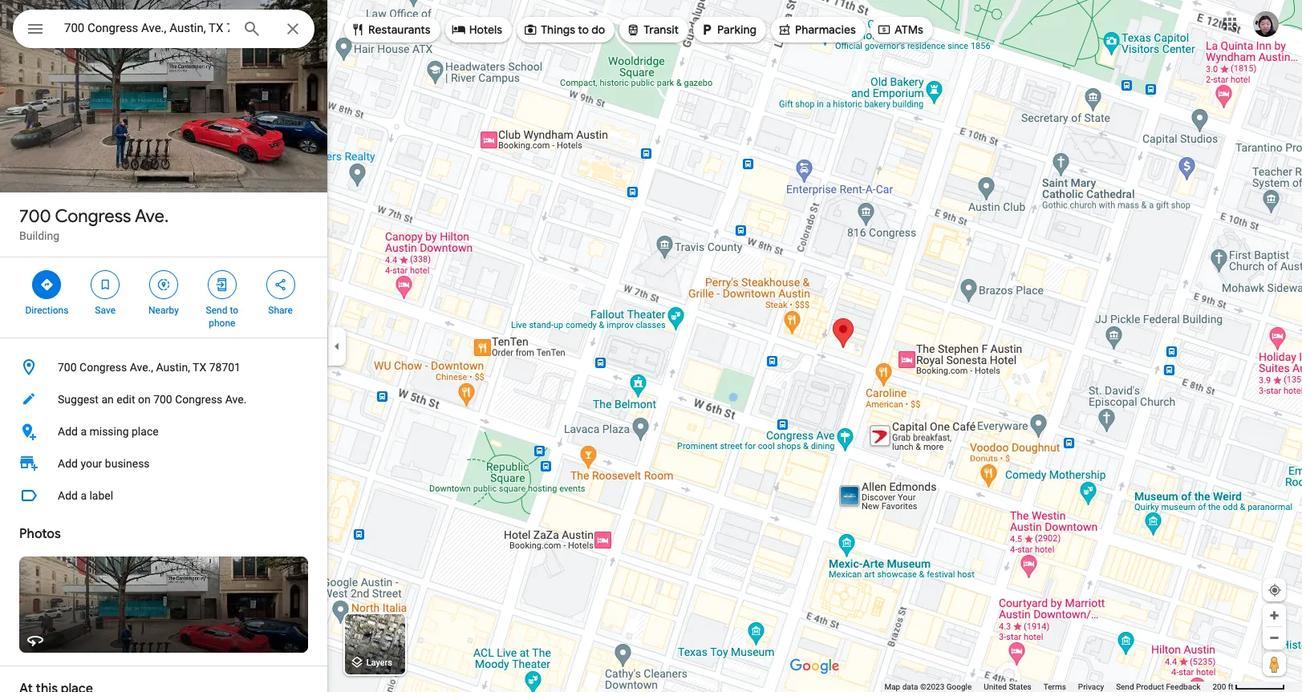 Task type: describe. For each thing, give the bounding box(es) containing it.
send to phone
[[206, 305, 238, 329]]

2 vertical spatial congress
[[175, 393, 223, 406]]

united
[[984, 683, 1007, 692]]

restaurants
[[368, 22, 431, 37]]

700 congress ave. main content
[[0, 0, 327, 693]]

 things to do
[[523, 20, 605, 38]]

add a label
[[58, 490, 113, 502]]

 pharmacies
[[778, 20, 856, 38]]

 search field
[[13, 10, 315, 51]]

label
[[89, 490, 113, 502]]

ft
[[1229, 683, 1234, 692]]

share
[[268, 305, 293, 316]]

to inside  things to do
[[578, 22, 589, 37]]

do
[[592, 22, 605, 37]]

2 horizontal spatial 700
[[153, 393, 172, 406]]

data
[[903, 683, 918, 692]]

 transit
[[626, 20, 679, 38]]

phone
[[209, 318, 235, 329]]

suggest
[[58, 393, 99, 406]]

send for send to phone
[[206, 305, 227, 316]]

a for missing
[[81, 425, 87, 438]]

a for label
[[81, 490, 87, 502]]

map
[[885, 683, 901, 692]]

ave.,
[[130, 361, 153, 374]]

700 for ave.
[[19, 205, 51, 228]]

building
[[19, 230, 59, 242]]

atms
[[895, 22, 924, 37]]


[[351, 20, 365, 38]]

map data ©2023 google
[[885, 683, 972, 692]]

an
[[101, 393, 114, 406]]

700 congress ave. building
[[19, 205, 169, 242]]


[[26, 18, 45, 40]]

collapse side panel image
[[328, 337, 346, 355]]

suggest an edit on 700 congress ave. button
[[0, 384, 327, 416]]

200 ft
[[1213, 683, 1234, 692]]

save
[[95, 305, 116, 316]]

on
[[138, 393, 151, 406]]

ave. inside '700 congress ave. building'
[[135, 205, 169, 228]]

austin,
[[156, 361, 190, 374]]

congress for ave.
[[55, 205, 131, 228]]

suggest an edit on 700 congress ave.
[[58, 393, 247, 406]]

missing
[[89, 425, 129, 438]]

add your business
[[58, 457, 150, 470]]

700 Congress Ave., Austin, TX 78701 field
[[13, 10, 315, 48]]

add for add your business
[[58, 457, 78, 470]]

700 congress ave., austin, tx 78701 button
[[0, 352, 327, 384]]

none field inside 700 congress ave., austin, tx 78701 field
[[64, 18, 230, 38]]

your
[[81, 457, 102, 470]]

layers
[[367, 658, 392, 669]]

 hotels
[[452, 20, 503, 38]]

tx
[[193, 361, 206, 374]]



Task type: vqa. For each thing, say whether or not it's contained in the screenshot.


Task type: locate. For each thing, give the bounding box(es) containing it.
add for add a label
[[58, 490, 78, 502]]

to up phone
[[230, 305, 238, 316]]

None field
[[64, 18, 230, 38]]

700 congress ave., austin, tx 78701
[[58, 361, 241, 374]]

1 vertical spatial 700
[[58, 361, 77, 374]]


[[523, 20, 538, 38]]

700 up building
[[19, 205, 51, 228]]

terms button
[[1044, 682, 1066, 693]]

send product feedback
[[1116, 683, 1201, 692]]

footer inside google maps element
[[885, 682, 1213, 693]]

things
[[541, 22, 575, 37]]

0 vertical spatial ave.
[[135, 205, 169, 228]]

0 vertical spatial send
[[206, 305, 227, 316]]

0 vertical spatial congress
[[55, 205, 131, 228]]

send product feedback button
[[1116, 682, 1201, 693]]

send up phone
[[206, 305, 227, 316]]

ave. inside button
[[225, 393, 247, 406]]

ave. up 
[[135, 205, 169, 228]]

place
[[132, 425, 159, 438]]

0 vertical spatial to
[[578, 22, 589, 37]]

congress
[[55, 205, 131, 228], [79, 361, 127, 374], [175, 393, 223, 406]]

0 vertical spatial add
[[58, 425, 78, 438]]

to left do
[[578, 22, 589, 37]]

1 vertical spatial send
[[1116, 683, 1134, 692]]

0 horizontal spatial to
[[230, 305, 238, 316]]

google maps element
[[0, 0, 1303, 693]]

700 up suggest
[[58, 361, 77, 374]]

nearby
[[149, 305, 179, 316]]

congress for ave.,
[[79, 361, 127, 374]]

add left label
[[58, 490, 78, 502]]

200 ft button
[[1213, 683, 1286, 692]]

add down suggest
[[58, 425, 78, 438]]

0 horizontal spatial send
[[206, 305, 227, 316]]


[[40, 276, 54, 294]]

terms
[[1044, 683, 1066, 692]]


[[215, 276, 229, 294]]

0 vertical spatial 700
[[19, 205, 51, 228]]

send inside send to phone
[[206, 305, 227, 316]]

actions for 700 congress ave. region
[[0, 258, 327, 338]]

photos
[[19, 526, 61, 543]]

1 add from the top
[[58, 425, 78, 438]]

congress up an
[[79, 361, 127, 374]]

a
[[81, 425, 87, 438], [81, 490, 87, 502]]

1 vertical spatial add
[[58, 457, 78, 470]]

privacy button
[[1079, 682, 1104, 693]]

business
[[105, 457, 150, 470]]

send
[[206, 305, 227, 316], [1116, 683, 1134, 692]]

78701
[[209, 361, 241, 374]]

2 a from the top
[[81, 490, 87, 502]]

footer containing map data ©2023 google
[[885, 682, 1213, 693]]

congress down tx
[[175, 393, 223, 406]]


[[452, 20, 466, 38]]

a left label
[[81, 490, 87, 502]]

2 add from the top
[[58, 457, 78, 470]]

congress up building
[[55, 205, 131, 228]]

privacy
[[1079, 683, 1104, 692]]


[[877, 20, 892, 38]]

0 vertical spatial a
[[81, 425, 87, 438]]

pharmacies
[[795, 22, 856, 37]]

states
[[1009, 683, 1032, 692]]

ave. down 78701 on the left of the page
[[225, 393, 247, 406]]

add a missing place
[[58, 425, 159, 438]]

feedback
[[1166, 683, 1201, 692]]

700 right 'on'
[[153, 393, 172, 406]]

send left product
[[1116, 683, 1134, 692]]

1 horizontal spatial to
[[578, 22, 589, 37]]

add for add a missing place
[[58, 425, 78, 438]]

©2023
[[920, 683, 945, 692]]


[[273, 276, 288, 294]]

1 vertical spatial congress
[[79, 361, 127, 374]]

 restaurants
[[351, 20, 431, 38]]

to
[[578, 22, 589, 37], [230, 305, 238, 316]]

700 inside '700 congress ave. building'
[[19, 205, 51, 228]]

1 horizontal spatial send
[[1116, 683, 1134, 692]]

1 horizontal spatial 700
[[58, 361, 77, 374]]

google
[[947, 683, 972, 692]]


[[98, 276, 113, 294]]

transit
[[644, 22, 679, 37]]


[[700, 20, 714, 38]]

to inside send to phone
[[230, 305, 238, 316]]

hotels
[[469, 22, 503, 37]]

2 vertical spatial 700
[[153, 393, 172, 406]]

parking
[[718, 22, 757, 37]]

0 horizontal spatial 700
[[19, 205, 51, 228]]

700 for ave.,
[[58, 361, 77, 374]]

footer
[[885, 682, 1213, 693]]

 atms
[[877, 20, 924, 38]]

1 vertical spatial ave.
[[225, 393, 247, 406]]

1 a from the top
[[81, 425, 87, 438]]

show street view coverage image
[[1263, 652, 1287, 677]]

add
[[58, 425, 78, 438], [58, 457, 78, 470], [58, 490, 78, 502]]

united states button
[[984, 682, 1032, 693]]

add a missing place button
[[0, 416, 327, 448]]

edit
[[117, 393, 135, 406]]


[[778, 20, 792, 38]]

200
[[1213, 683, 1227, 692]]

add left your
[[58, 457, 78, 470]]

700
[[19, 205, 51, 228], [58, 361, 77, 374], [153, 393, 172, 406]]

zoom out image
[[1269, 632, 1281, 644]]

1 vertical spatial to
[[230, 305, 238, 316]]

add a label button
[[0, 480, 327, 512]]

2 vertical spatial add
[[58, 490, 78, 502]]

a left missing
[[81, 425, 87, 438]]

google account: michele murakami  
(michele.murakami@adept.ai) image
[[1254, 11, 1279, 37]]

ave.
[[135, 205, 169, 228], [225, 393, 247, 406]]

product
[[1136, 683, 1164, 692]]

 parking
[[700, 20, 757, 38]]

show your location image
[[1268, 583, 1282, 598]]

1 horizontal spatial ave.
[[225, 393, 247, 406]]

zoom in image
[[1269, 610, 1281, 622]]

0 horizontal spatial ave.
[[135, 205, 169, 228]]

1 vertical spatial a
[[81, 490, 87, 502]]


[[626, 20, 641, 38]]


[[156, 276, 171, 294]]

congress inside '700 congress ave. building'
[[55, 205, 131, 228]]

united states
[[984, 683, 1032, 692]]

3 add from the top
[[58, 490, 78, 502]]

directions
[[25, 305, 68, 316]]

add your business link
[[0, 448, 327, 480]]

 button
[[13, 10, 58, 51]]

send for send product feedback
[[1116, 683, 1134, 692]]

send inside button
[[1116, 683, 1134, 692]]



